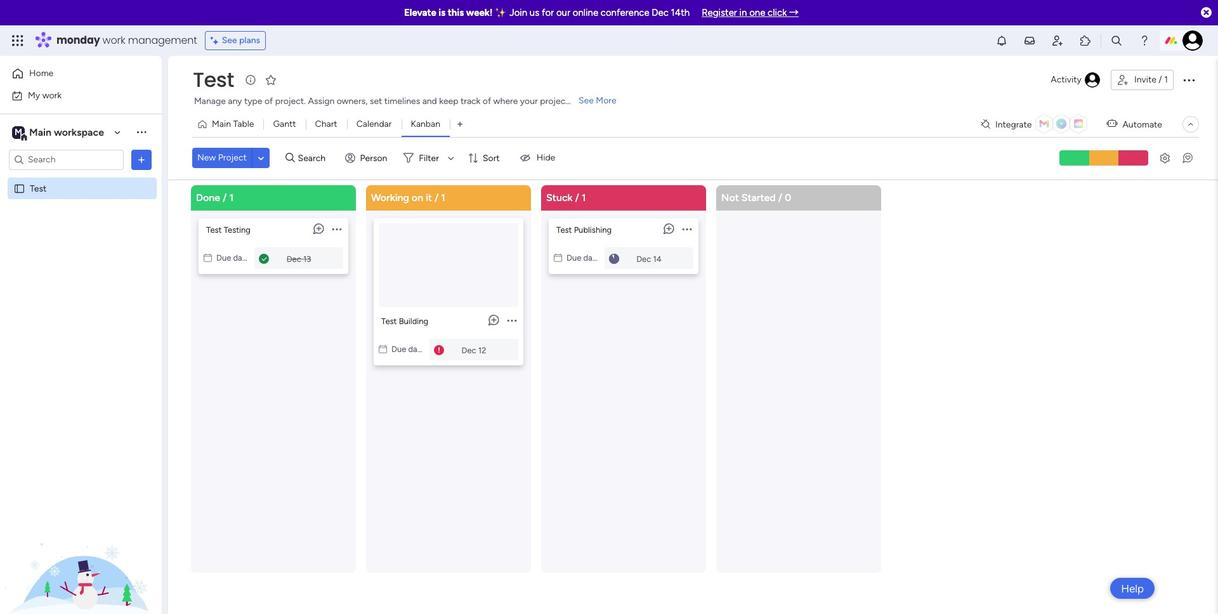 Task type: vqa. For each thing, say whether or not it's contained in the screenshot.
set
yes



Task type: describe. For each thing, give the bounding box(es) containing it.
working on it / 1
[[371, 191, 446, 203]]

→
[[790, 7, 799, 18]]

test for test building
[[381, 316, 397, 326]]

test publishing
[[557, 225, 612, 234]]

due for done
[[216, 253, 231, 262]]

test building
[[381, 316, 429, 326]]

apps image
[[1079, 34, 1092, 47]]

register in one click →
[[702, 7, 799, 18]]

main workspace
[[29, 126, 104, 138]]

1 horizontal spatial date
[[408, 344, 425, 354]]

options image for testing
[[332, 218, 342, 240]]

1 horizontal spatial due date
[[392, 344, 425, 354]]

management
[[128, 33, 197, 48]]

due date for stuck / 1
[[567, 253, 600, 262]]

in
[[740, 7, 747, 18]]

test testing
[[206, 225, 251, 234]]

kanban
[[411, 119, 440, 129]]

is
[[439, 7, 446, 18]]

see more
[[579, 95, 617, 106]]

see plans
[[222, 35, 260, 46]]

monday work management
[[56, 33, 197, 48]]

register
[[702, 7, 737, 18]]

Test field
[[190, 65, 237, 94]]

our
[[556, 7, 571, 18]]

filter button
[[399, 148, 459, 168]]

lottie animation element
[[0, 486, 162, 614]]

manage
[[194, 96, 226, 107]]

home button
[[8, 63, 136, 84]]

dec 12
[[462, 345, 486, 355]]

activity button
[[1046, 70, 1106, 90]]

dec for dec 13
[[287, 254, 301, 263]]

dec 14
[[637, 254, 662, 263]]

v2 calendar view small outline image for dec 12
[[379, 344, 387, 354]]

invite / 1 button
[[1111, 70, 1174, 90]]

/ for done
[[223, 191, 227, 203]]

chart
[[315, 119, 337, 129]]

public board image
[[13, 182, 25, 195]]

v2 done deadline image
[[259, 253, 269, 265]]

working
[[371, 191, 409, 203]]

Search in workspace field
[[27, 152, 106, 167]]

main table button
[[192, 114, 264, 135]]

stands.
[[571, 96, 599, 107]]

invite members image
[[1052, 34, 1064, 47]]

date for done / 1
[[233, 253, 250, 262]]

work for monday
[[103, 33, 125, 48]]

us
[[530, 7, 540, 18]]

search everything image
[[1111, 34, 1123, 47]]

dapulse integrations image
[[981, 120, 991, 129]]

Search field
[[295, 149, 333, 167]]

your
[[520, 96, 538, 107]]

due date for done / 1
[[216, 253, 250, 262]]

see plans button
[[205, 31, 266, 50]]

my work button
[[8, 85, 136, 106]]

collapse board header image
[[1186, 119, 1196, 129]]

one
[[750, 7, 766, 18]]

/ left 0
[[778, 191, 783, 203]]

chart button
[[306, 114, 347, 135]]

project
[[218, 152, 247, 163]]

project
[[540, 96, 569, 107]]

1 horizontal spatial due
[[392, 344, 406, 354]]

started
[[742, 191, 776, 203]]

calendar
[[356, 119, 392, 129]]

home
[[29, 68, 53, 79]]

1 for invite / 1
[[1165, 74, 1168, 85]]

13
[[303, 254, 311, 263]]

dec for dec 12
[[462, 345, 476, 355]]

gantt button
[[264, 114, 306, 135]]

more
[[596, 95, 617, 106]]

main table
[[212, 119, 254, 129]]

stuck
[[546, 191, 573, 203]]

dec left 14th
[[652, 7, 669, 18]]

done
[[196, 191, 220, 203]]

help image
[[1139, 34, 1151, 47]]

invite / 1
[[1135, 74, 1168, 85]]

workspace options image
[[135, 126, 148, 139]]

row group containing done
[[188, 185, 889, 614]]

lottie animation image
[[0, 486, 162, 614]]

1 of from the left
[[265, 96, 273, 107]]

done / 1
[[196, 191, 234, 203]]

table
[[233, 119, 254, 129]]

0
[[785, 191, 792, 203]]

test for test publishing
[[557, 225, 572, 234]]

autopilot image
[[1107, 116, 1118, 132]]

add to favorites image
[[265, 73, 277, 86]]

where
[[493, 96, 518, 107]]

keep
[[439, 96, 458, 107]]

test for test testing
[[206, 225, 222, 234]]

select product image
[[11, 34, 24, 47]]

workspace image
[[12, 125, 25, 139]]

2 vertical spatial options image
[[683, 218, 692, 240]]

kanban button
[[401, 114, 450, 135]]

this
[[448, 7, 464, 18]]

main for main workspace
[[29, 126, 51, 138]]



Task type: locate. For each thing, give the bounding box(es) containing it.
/ for invite
[[1159, 74, 1162, 85]]

test inside test list box
[[30, 183, 47, 194]]

on
[[412, 191, 423, 203]]

set
[[370, 96, 382, 107]]

date left v2 done deadline image
[[233, 253, 250, 262]]

sort
[[483, 153, 500, 164]]

project.
[[275, 96, 306, 107]]

work inside button
[[42, 90, 62, 101]]

date down publishing
[[584, 253, 600, 262]]

✨
[[495, 7, 507, 18]]

dec left 14 on the right of page
[[637, 254, 651, 263]]

james peterson image
[[1183, 30, 1203, 51]]

register in one click → link
[[702, 7, 799, 18]]

my
[[28, 90, 40, 101]]

dec 13
[[287, 254, 311, 263]]

due date down test building
[[392, 344, 425, 354]]

options image
[[332, 218, 342, 240], [507, 310, 517, 332]]

row group
[[188, 185, 889, 614]]

work right my on the top of page
[[42, 90, 62, 101]]

see inside button
[[222, 35, 237, 46]]

monday
[[56, 33, 100, 48]]

main right workspace icon
[[29, 126, 51, 138]]

due down test building
[[392, 344, 406, 354]]

1 horizontal spatial v2 calendar view small outline image
[[379, 344, 387, 354]]

/
[[1159, 74, 1162, 85], [223, 191, 227, 203], [435, 191, 439, 203], [575, 191, 579, 203], [778, 191, 783, 203]]

1 horizontal spatial see
[[579, 95, 594, 106]]

inbox image
[[1024, 34, 1036, 47]]

0 vertical spatial work
[[103, 33, 125, 48]]

main for main table
[[212, 119, 231, 129]]

dec
[[652, 7, 669, 18], [287, 254, 301, 263], [637, 254, 651, 263], [462, 345, 476, 355]]

elevate is this week! ✨ join us for our online conference dec 14th
[[404, 7, 690, 18]]

see for see more
[[579, 95, 594, 106]]

conference
[[601, 7, 650, 18]]

/ for stuck
[[575, 191, 579, 203]]

m
[[15, 127, 22, 137]]

0 horizontal spatial options image
[[332, 218, 342, 240]]

automate
[[1123, 119, 1163, 130]]

angle down image
[[258, 153, 264, 163]]

week!
[[466, 7, 493, 18]]

1 vertical spatial options image
[[135, 153, 148, 166]]

0 horizontal spatial due date
[[216, 253, 250, 262]]

0 horizontal spatial options image
[[135, 153, 148, 166]]

0 vertical spatial options image
[[332, 218, 342, 240]]

publishing
[[574, 225, 612, 234]]

1 for stuck / 1
[[582, 191, 586, 203]]

test up manage
[[193, 65, 234, 94]]

0 horizontal spatial main
[[29, 126, 51, 138]]

1 vertical spatial v2 calendar view small outline image
[[379, 344, 387, 354]]

due
[[216, 253, 231, 262], [567, 253, 581, 262], [392, 344, 406, 354]]

see left 'plans'
[[222, 35, 237, 46]]

date
[[233, 253, 250, 262], [584, 253, 600, 262], [408, 344, 425, 354]]

assign
[[308, 96, 335, 107]]

option
[[0, 177, 162, 180]]

1 vertical spatial options image
[[507, 310, 517, 332]]

test right public board image
[[30, 183, 47, 194]]

0 horizontal spatial work
[[42, 90, 62, 101]]

due down the test testing
[[216, 253, 231, 262]]

v2 calendar view small outline image
[[554, 253, 562, 262]]

0 vertical spatial v2 calendar view small outline image
[[204, 253, 212, 262]]

2 horizontal spatial due
[[567, 253, 581, 262]]

online
[[573, 7, 599, 18]]

1 vertical spatial work
[[42, 90, 62, 101]]

and
[[422, 96, 437, 107]]

workspace selection element
[[12, 125, 106, 141]]

it
[[426, 191, 432, 203]]

see left more
[[579, 95, 594, 106]]

dec left 12
[[462, 345, 476, 355]]

test left testing
[[206, 225, 222, 234]]

gantt
[[273, 119, 296, 129]]

add view image
[[458, 120, 463, 129]]

work for my
[[42, 90, 62, 101]]

test left building
[[381, 316, 397, 326]]

options image
[[1182, 72, 1197, 88], [135, 153, 148, 166], [683, 218, 692, 240]]

show board description image
[[243, 74, 258, 86]]

/ right the stuck
[[575, 191, 579, 203]]

0 horizontal spatial date
[[233, 253, 250, 262]]

testing
[[224, 225, 251, 234]]

1 horizontal spatial of
[[483, 96, 491, 107]]

not started / 0
[[722, 191, 792, 203]]

v2 calendar view small outline image down the test testing
[[204, 253, 212, 262]]

/ right done
[[223, 191, 227, 203]]

options image for building
[[507, 310, 517, 332]]

new project
[[197, 152, 247, 163]]

of right type in the top of the page
[[265, 96, 273, 107]]

1 horizontal spatial work
[[103, 33, 125, 48]]

due right v2 calendar view small outline image
[[567, 253, 581, 262]]

12
[[478, 345, 486, 355]]

main
[[212, 119, 231, 129], [29, 126, 51, 138]]

v2 calendar view small outline image
[[204, 253, 212, 262], [379, 344, 387, 354]]

stuck / 1
[[546, 191, 586, 203]]

2 horizontal spatial options image
[[1182, 72, 1197, 88]]

date left v2 overdue deadline icon
[[408, 344, 425, 354]]

test list box
[[0, 175, 162, 371]]

1 right it
[[441, 191, 446, 203]]

0 horizontal spatial v2 calendar view small outline image
[[204, 253, 212, 262]]

type
[[244, 96, 262, 107]]

sort button
[[463, 148, 507, 168]]

0 horizontal spatial see
[[222, 35, 237, 46]]

for
[[542, 7, 554, 18]]

notifications image
[[996, 34, 1008, 47]]

main left table
[[212, 119, 231, 129]]

help button
[[1111, 578, 1155, 599]]

track
[[461, 96, 481, 107]]

person button
[[340, 148, 395, 168]]

join
[[510, 7, 527, 18]]

1 right invite
[[1165, 74, 1168, 85]]

0 vertical spatial options image
[[1182, 72, 1197, 88]]

14
[[653, 254, 662, 263]]

my work
[[28, 90, 62, 101]]

of right track at the left of page
[[483, 96, 491, 107]]

click
[[768, 7, 787, 18]]

dec left 13
[[287, 254, 301, 263]]

14th
[[671, 7, 690, 18]]

due date
[[216, 253, 250, 262], [567, 253, 600, 262], [392, 344, 425, 354]]

2 horizontal spatial due date
[[567, 253, 600, 262]]

activity
[[1051, 74, 1082, 85]]

hide button
[[511, 148, 563, 168]]

any
[[228, 96, 242, 107]]

due for stuck
[[567, 253, 581, 262]]

dec for dec 14
[[637, 254, 651, 263]]

/ right it
[[435, 191, 439, 203]]

calendar button
[[347, 114, 401, 135]]

manage any type of project. assign owners, set timelines and keep track of where your project stands.
[[194, 96, 599, 107]]

2 horizontal spatial date
[[584, 253, 600, 262]]

see for see plans
[[222, 35, 237, 46]]

filter
[[419, 153, 439, 164]]

1
[[1165, 74, 1168, 85], [229, 191, 234, 203], [441, 191, 446, 203], [582, 191, 586, 203]]

0 horizontal spatial of
[[265, 96, 273, 107]]

1 inside 'button'
[[1165, 74, 1168, 85]]

1 horizontal spatial main
[[212, 119, 231, 129]]

integrate
[[996, 119, 1032, 130]]

date for stuck / 1
[[584, 253, 600, 262]]

new
[[197, 152, 216, 163]]

0 horizontal spatial due
[[216, 253, 231, 262]]

v2 calendar view small outline image down test building
[[379, 344, 387, 354]]

invite
[[1135, 74, 1157, 85]]

main inside workspace selection element
[[29, 126, 51, 138]]

v2 search image
[[285, 151, 295, 165]]

plans
[[239, 35, 260, 46]]

2 of from the left
[[483, 96, 491, 107]]

building
[[399, 316, 429, 326]]

test up v2 calendar view small outline image
[[557, 225, 572, 234]]

1 for done / 1
[[229, 191, 234, 203]]

hide
[[537, 152, 555, 163]]

workspace
[[54, 126, 104, 138]]

work right monday
[[103, 33, 125, 48]]

1 right done
[[229, 191, 234, 203]]

0 vertical spatial see
[[222, 35, 237, 46]]

arrow down image
[[444, 151, 459, 166]]

timelines
[[384, 96, 420, 107]]

/ inside 'button'
[[1159, 74, 1162, 85]]

main inside button
[[212, 119, 231, 129]]

not
[[722, 191, 739, 203]]

see
[[222, 35, 237, 46], [579, 95, 594, 106]]

1 vertical spatial see
[[579, 95, 594, 106]]

1 right the stuck
[[582, 191, 586, 203]]

new project button
[[192, 148, 252, 168]]

owners,
[[337, 96, 368, 107]]

help
[[1121, 582, 1144, 595]]

due date down testing
[[216, 253, 250, 262]]

see more link
[[578, 95, 618, 107]]

due date right v2 calendar view small outline image
[[567, 253, 600, 262]]

v2 calendar view small outline image for dec 13
[[204, 253, 212, 262]]

/ right invite
[[1159, 74, 1162, 85]]

test
[[193, 65, 234, 94], [30, 183, 47, 194], [206, 225, 222, 234], [557, 225, 572, 234], [381, 316, 397, 326]]

1 horizontal spatial options image
[[507, 310, 517, 332]]

1 horizontal spatial options image
[[683, 218, 692, 240]]

v2 overdue deadline image
[[434, 344, 444, 356]]



